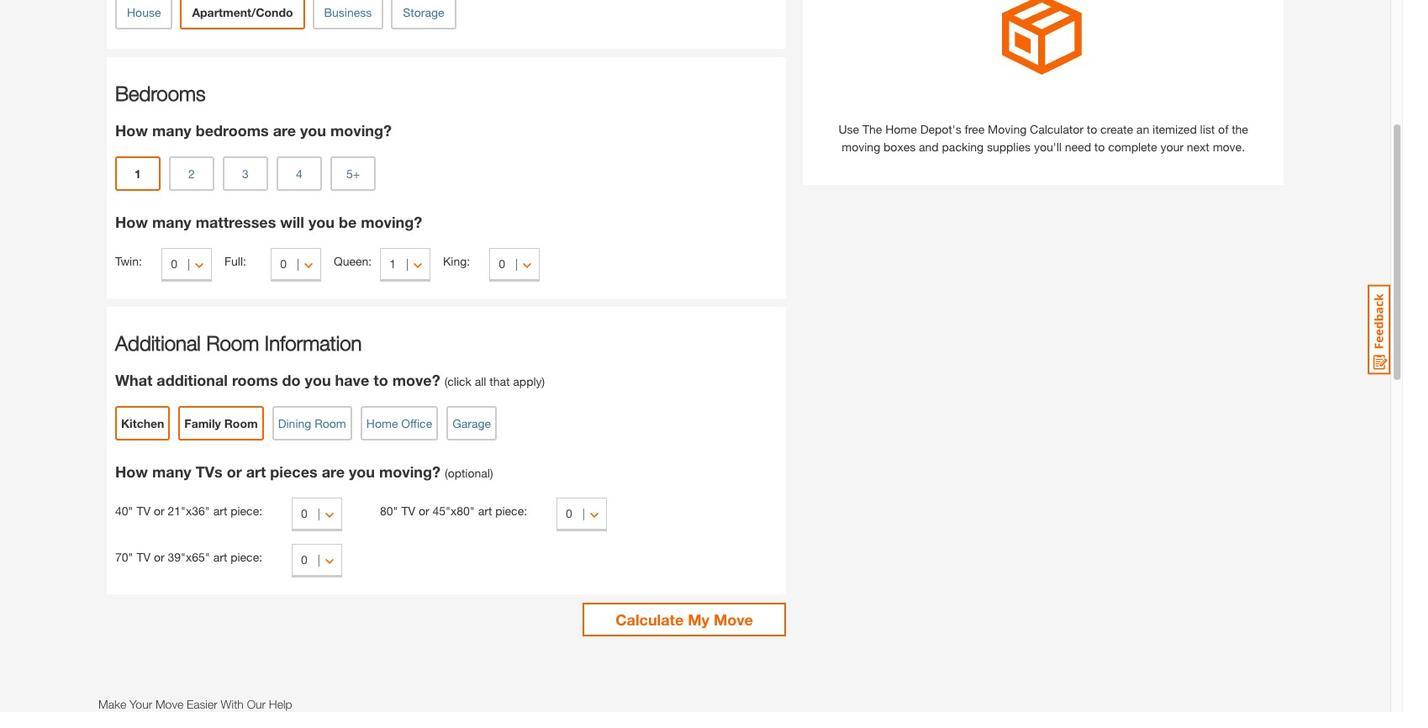 Task type: locate. For each thing, give the bounding box(es) containing it.
or left "39"x65""
[[154, 550, 165, 564]]

depot's
[[921, 122, 962, 136]]

tv right 80"
[[402, 504, 416, 518]]

move right my
[[714, 611, 754, 629]]

1 vertical spatial are
[[322, 463, 345, 481]]

many for bedrooms
[[152, 121, 191, 140]]

1 how from the top
[[115, 121, 148, 140]]

tv for 70"
[[137, 550, 151, 564]]

list
[[1201, 122, 1216, 136]]

that
[[490, 374, 510, 389]]

you up 4
[[300, 121, 326, 140]]

0 for 40" tv or 21"x36" art piece:
[[301, 506, 308, 521]]

0 vertical spatial 1
[[135, 166, 141, 180]]

art
[[246, 463, 266, 481], [213, 504, 227, 518], [478, 504, 492, 518], [213, 550, 227, 564]]

art for or
[[246, 463, 266, 481]]

tv for 40"
[[137, 504, 151, 518]]

0 vertical spatial home
[[886, 122, 917, 136]]

are up 4 button
[[273, 121, 296, 140]]

king:
[[443, 254, 470, 268]]

4 button
[[277, 156, 322, 191]]

how
[[115, 121, 148, 140], [115, 213, 148, 231], [115, 463, 148, 481]]

room for dining
[[315, 416, 346, 430]]

move right your
[[156, 697, 183, 712]]

1
[[135, 166, 141, 180], [390, 257, 396, 271]]

next
[[1187, 140, 1210, 154]]

additional room information
[[115, 331, 362, 355]]

you for be
[[309, 213, 335, 231]]

packing
[[942, 140, 984, 154]]

moving
[[842, 140, 881, 154]]

use
[[839, 122, 860, 136]]

apartment/condo
[[192, 5, 293, 19]]

1 vertical spatial moving?
[[361, 213, 422, 231]]

70" tv or 39"x65" art piece:
[[115, 550, 262, 564]]

move inside button
[[714, 611, 754, 629]]

0 vertical spatial move
[[714, 611, 754, 629]]

what additional rooms do you have to move? (click all that apply)
[[115, 371, 545, 389]]

you for moving?
[[300, 121, 326, 140]]

many down '2' button
[[152, 213, 191, 231]]

0 horizontal spatial 1
[[135, 166, 141, 180]]

art right "39"x65""
[[213, 550, 227, 564]]

apply)
[[513, 374, 545, 389]]

2 vertical spatial to
[[374, 371, 388, 389]]

many down bedrooms
[[152, 121, 191, 140]]

have
[[335, 371, 370, 389]]

0 for twin:
[[171, 257, 177, 271]]

family room
[[184, 416, 258, 430]]

you'll
[[1035, 140, 1062, 154]]

70"
[[115, 550, 133, 564]]

1 button left king:
[[380, 248, 431, 282]]

piece: right "39"x65""
[[231, 550, 262, 564]]

many for mattresses
[[152, 213, 191, 231]]

do
[[282, 371, 301, 389]]

0 horizontal spatial home
[[367, 416, 398, 430]]

2 how from the top
[[115, 213, 148, 231]]

2 vertical spatial how
[[115, 463, 148, 481]]

art left pieces
[[246, 463, 266, 481]]

1 left 2
[[135, 166, 141, 180]]

tv right 70"
[[137, 550, 151, 564]]

tv right 40"
[[137, 504, 151, 518]]

use the home depot's free moving calculator to create an itemized list of the moving boxes and packing supplies you'll need to complete your next move.
[[839, 122, 1249, 154]]

piece: right "21"x36""
[[231, 504, 262, 518]]

garage button
[[447, 406, 497, 441]]

to right the have
[[374, 371, 388, 389]]

moving? up 80"
[[379, 463, 441, 481]]

your
[[1161, 140, 1184, 154]]

many left tvs
[[152, 463, 191, 481]]

0 for 80" tv or 45"x80" art piece:
[[566, 506, 573, 521]]

to up need
[[1087, 122, 1098, 136]]

are right pieces
[[322, 463, 345, 481]]

how down bedrooms
[[115, 121, 148, 140]]

an
[[1137, 122, 1150, 136]]

3 many from the top
[[152, 463, 191, 481]]

1 button
[[115, 156, 161, 191], [380, 248, 431, 282]]

1 many from the top
[[152, 121, 191, 140]]

move for my
[[714, 611, 754, 629]]

apartment/condo button
[[180, 0, 305, 29]]

information
[[265, 331, 362, 355]]

1 horizontal spatial move
[[714, 611, 754, 629]]

tv
[[137, 504, 151, 518], [402, 504, 416, 518], [137, 550, 151, 564]]

2 many from the top
[[152, 213, 191, 231]]

1 horizontal spatial home
[[886, 122, 917, 136]]

0 vertical spatial moving?
[[331, 121, 392, 140]]

home office
[[367, 416, 432, 430]]

or for 70" tv or 39"x65" art piece:
[[154, 550, 165, 564]]

many
[[152, 121, 191, 140], [152, 213, 191, 231], [152, 463, 191, 481]]

0 button for king:
[[490, 248, 540, 282]]

you left be
[[309, 213, 335, 231]]

how up twin:
[[115, 213, 148, 231]]

room inside button
[[224, 416, 258, 430]]

art right 45"x80"
[[478, 504, 492, 518]]

moving?
[[331, 121, 392, 140], [361, 213, 422, 231], [379, 463, 441, 481]]

0 vertical spatial 1 button
[[115, 156, 161, 191]]

0 button for twin:
[[162, 248, 212, 282]]

to right need
[[1095, 140, 1105, 154]]

1 vertical spatial home
[[367, 416, 398, 430]]

help
[[269, 697, 292, 712]]

business button
[[312, 0, 384, 29]]

queen:
[[334, 254, 372, 268]]

home
[[886, 122, 917, 136], [367, 416, 398, 430]]

storage
[[403, 5, 445, 19]]

how up 40"
[[115, 463, 148, 481]]

1 vertical spatial move
[[156, 697, 183, 712]]

0 button
[[162, 248, 212, 282], [271, 248, 321, 282], [490, 248, 540, 282], [292, 498, 342, 532], [557, 498, 607, 532], [292, 544, 342, 578]]

you for have
[[305, 371, 331, 389]]

piece: for 70" tv or 39"x65" art piece:
[[231, 550, 262, 564]]

moving? up "5+"
[[331, 121, 392, 140]]

you right "do"
[[305, 371, 331, 389]]

how many mattresses will you be moving?
[[115, 213, 422, 231]]

0
[[171, 257, 177, 271], [280, 257, 287, 271], [499, 257, 506, 271], [301, 506, 308, 521], [566, 506, 573, 521], [301, 553, 308, 567]]

additional
[[115, 331, 201, 355]]

home up boxes
[[886, 122, 917, 136]]

room
[[206, 331, 259, 355], [224, 416, 258, 430], [315, 416, 346, 430]]

kitchen
[[121, 416, 164, 430]]

art for 45"x80"
[[478, 504, 492, 518]]

0 vertical spatial many
[[152, 121, 191, 140]]

2 button
[[169, 156, 214, 191]]

40"
[[115, 504, 133, 518]]

be
[[339, 213, 357, 231]]

storage button
[[391, 0, 456, 29]]

0 vertical spatial how
[[115, 121, 148, 140]]

room for family
[[224, 416, 258, 430]]

moving box and calculator image
[[1002, 0, 1086, 78]]

0 horizontal spatial move
[[156, 697, 183, 712]]

or left 45"x80"
[[419, 504, 429, 518]]

you down home office button
[[349, 463, 375, 481]]

2 vertical spatial moving?
[[379, 463, 441, 481]]

calculate
[[616, 611, 684, 629]]

room right family
[[224, 416, 258, 430]]

you
[[300, 121, 326, 140], [309, 213, 335, 231], [305, 371, 331, 389], [349, 463, 375, 481]]

or left "21"x36""
[[154, 504, 165, 518]]

room right dining
[[315, 416, 346, 430]]

room up rooms
[[206, 331, 259, 355]]

with
[[221, 697, 244, 712]]

1 horizontal spatial 1
[[390, 257, 396, 271]]

1 button left 2
[[115, 156, 161, 191]]

1 vertical spatial 1 button
[[380, 248, 431, 282]]

1 for the bottommost '1' button
[[390, 257, 396, 271]]

1 right queen:
[[390, 257, 396, 271]]

2 vertical spatial many
[[152, 463, 191, 481]]

are
[[273, 121, 296, 140], [322, 463, 345, 481]]

1 horizontal spatial 1 button
[[380, 248, 431, 282]]

move
[[714, 611, 754, 629], [156, 697, 183, 712]]

or
[[227, 463, 242, 481], [154, 504, 165, 518], [419, 504, 429, 518], [154, 550, 165, 564]]

piece: for 80" tv or 45"x80" art piece:
[[496, 504, 527, 518]]

moving? right be
[[361, 213, 422, 231]]

calculator
[[1030, 122, 1084, 136]]

1 vertical spatial many
[[152, 213, 191, 231]]

piece: right 45"x80"
[[496, 504, 527, 518]]

art right "21"x36""
[[213, 504, 227, 518]]

home left office
[[367, 416, 398, 430]]

1 vertical spatial how
[[115, 213, 148, 231]]

0 vertical spatial are
[[273, 121, 296, 140]]

room inside button
[[315, 416, 346, 430]]

1 vertical spatial 1
[[390, 257, 396, 271]]



Task type: describe. For each thing, give the bounding box(es) containing it.
1 for leftmost '1' button
[[135, 166, 141, 180]]

move.
[[1213, 140, 1246, 154]]

how for how many mattresses will you be moving?
[[115, 213, 148, 231]]

bedrooms
[[196, 121, 269, 140]]

complete
[[1109, 140, 1158, 154]]

how for how many bedrooms are you moving?
[[115, 121, 148, 140]]

or for 80" tv or 45"x80" art piece:
[[419, 504, 429, 518]]

(click
[[445, 374, 472, 389]]

3 how from the top
[[115, 463, 148, 481]]

move for your
[[156, 697, 183, 712]]

0 vertical spatial to
[[1087, 122, 1098, 136]]

calculate my move button
[[583, 603, 787, 637]]

0 button for 70" tv or 39"x65" art piece:
[[292, 544, 342, 578]]

moving
[[988, 122, 1027, 136]]

3
[[242, 166, 249, 180]]

3 button
[[223, 156, 268, 191]]

supplies
[[987, 140, 1031, 154]]

office
[[401, 416, 432, 430]]

dining
[[278, 416, 311, 430]]

0 button for full:
[[271, 248, 321, 282]]

or for 40" tv or 21"x36" art piece:
[[154, 504, 165, 518]]

0 button for 80" tv or 45"x80" art piece:
[[557, 498, 607, 532]]

the
[[1232, 122, 1249, 136]]

all
[[475, 374, 487, 389]]

my
[[688, 611, 710, 629]]

0 horizontal spatial are
[[273, 121, 296, 140]]

your
[[130, 697, 152, 712]]

create
[[1101, 122, 1134, 136]]

or right tvs
[[227, 463, 242, 481]]

of
[[1219, 122, 1229, 136]]

many for tvs
[[152, 463, 191, 481]]

family room button
[[179, 406, 264, 441]]

0 horizontal spatial 1 button
[[115, 156, 161, 191]]

and
[[919, 140, 939, 154]]

21"x36"
[[168, 504, 210, 518]]

twin:
[[115, 254, 142, 268]]

0 for full:
[[280, 257, 287, 271]]

45"x80"
[[433, 504, 475, 518]]

home office button
[[361, 406, 438, 441]]

80"
[[380, 504, 398, 518]]

house button
[[115, 0, 173, 29]]

tvs
[[196, 463, 223, 481]]

make your move easier with our help
[[98, 697, 292, 712]]

how many bedrooms are you moving?
[[115, 121, 392, 140]]

free
[[965, 122, 985, 136]]

how many tvs or art pieces are you moving? (optional)
[[115, 463, 493, 481]]

0 button for 40" tv or 21"x36" art piece:
[[292, 498, 342, 532]]

1 vertical spatial to
[[1095, 140, 1105, 154]]

0 for 70" tv or 39"x65" art piece:
[[301, 553, 308, 567]]

1 horizontal spatial are
[[322, 463, 345, 481]]

the
[[863, 122, 883, 136]]

2
[[188, 166, 195, 180]]

0 for king:
[[499, 257, 506, 271]]

itemized
[[1153, 122, 1197, 136]]

family
[[184, 416, 221, 430]]

dining room button
[[272, 406, 352, 441]]

feedback link image
[[1368, 284, 1391, 375]]

4
[[296, 166, 303, 180]]

40" tv or 21"x36" art piece:
[[115, 504, 262, 518]]

mattresses
[[196, 213, 276, 231]]

what
[[115, 371, 153, 389]]

garage
[[453, 416, 491, 430]]

full:
[[225, 254, 246, 268]]

make
[[98, 697, 126, 712]]

5+
[[346, 166, 360, 180]]

art for 39"x65"
[[213, 550, 227, 564]]

(optional)
[[445, 466, 493, 480]]

boxes
[[884, 140, 916, 154]]

80" tv or 45"x80" art piece:
[[380, 504, 527, 518]]

home inside home office button
[[367, 416, 398, 430]]

home inside use the home depot's free moving calculator to create an itemized list of the moving boxes and packing supplies you'll need to complete your next move.
[[886, 122, 917, 136]]

piece: for 40" tv or 21"x36" art piece:
[[231, 504, 262, 518]]

bedrooms
[[115, 82, 206, 105]]

business
[[324, 5, 372, 19]]

house
[[127, 5, 161, 19]]

39"x65"
[[168, 550, 210, 564]]

5+ button
[[331, 156, 376, 191]]

will
[[280, 213, 304, 231]]

tv for 80"
[[402, 504, 416, 518]]

move?
[[392, 371, 440, 389]]

calculate my move
[[616, 611, 754, 629]]

need
[[1066, 140, 1092, 154]]

kitchen button
[[115, 406, 170, 441]]

our
[[247, 697, 266, 712]]

dining room
[[278, 416, 346, 430]]

pieces
[[270, 463, 318, 481]]

easier
[[187, 697, 218, 712]]

room for additional
[[206, 331, 259, 355]]

art for 21"x36"
[[213, 504, 227, 518]]



Task type: vqa. For each thing, say whether or not it's contained in the screenshot.
39"x65" "art"
yes



